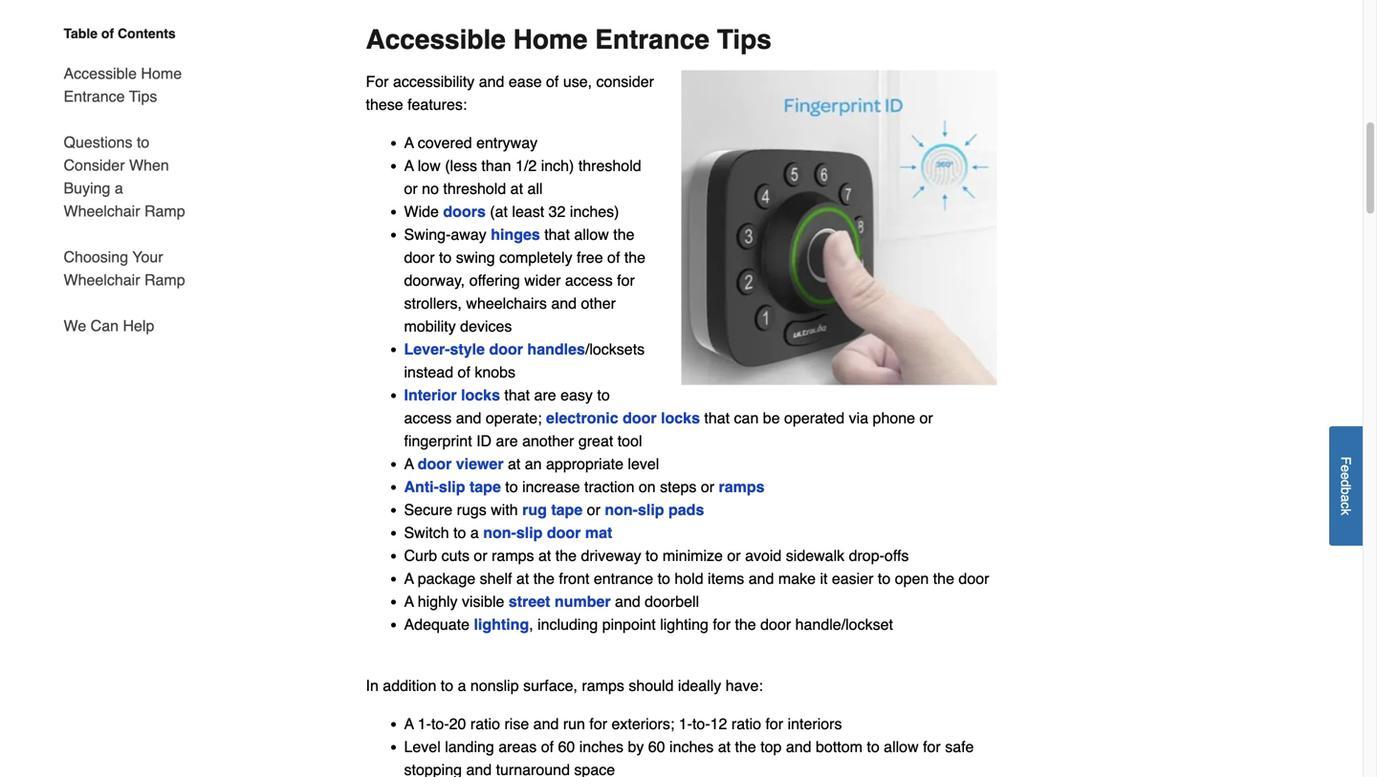 Task type: describe. For each thing, give the bounding box(es) containing it.
landing
[[445, 739, 495, 756]]

choosing
[[64, 248, 128, 266]]

,
[[529, 616, 534, 634]]

handles
[[528, 341, 586, 358]]

a door viewer at an appropriate level anti-slip tape to increase traction on steps or ramps secure rugs with rug tape or non-slip pads switch to a non-slip door mat curb cuts or ramps at the driveway to minimize or avoid sidewalk drop-offs a package shelf at the front entrance to hold items and make it easier to open the door a highly visible street number and doorbell adequate lighting , including pinpoint lighting for the door handle/lockset
[[404, 455, 994, 634]]

the up the front
[[556, 547, 577, 565]]

safe
[[946, 739, 975, 756]]

street number link
[[509, 593, 611, 611]]

a inside 'a 1-to-20 ratio rise and run for exteriors; 1-to-12 ratio for interiors level landing areas of 60 inches by 60 inches at the top and bottom to allow for safe stopping and turnaround space'
[[404, 716, 414, 733]]

doorbell
[[645, 593, 700, 611]]

turnaround
[[496, 762, 570, 778]]

phone
[[873, 409, 916, 427]]

to up cuts
[[454, 524, 466, 542]]

easier
[[832, 570, 874, 588]]

20
[[449, 716, 466, 733]]

these
[[366, 96, 403, 113]]

(at
[[490, 203, 508, 220]]

hold
[[675, 570, 704, 588]]

or inside that can be operated via phone or fingerprint id are another great tool
[[920, 409, 934, 427]]

2 1- from the left
[[679, 716, 693, 733]]

ramps link
[[719, 478, 765, 496]]

1 horizontal spatial accessible home entrance tips
[[366, 24, 772, 55]]

on
[[639, 478, 656, 496]]

id
[[477, 432, 492, 450]]

accessible home entrance tips inside the table of contents element
[[64, 65, 182, 105]]

accessible home entrance tips link
[[64, 51, 192, 120]]

addition
[[383, 677, 437, 695]]

use,
[[563, 73, 592, 90]]

offering
[[470, 272, 520, 289]]

2 a from the top
[[404, 157, 414, 175]]

to inside 'a 1-to-20 ratio rise and run for exteriors; 1-to-12 ratio for interiors level landing areas of 60 inches by 60 inches at the top and bottom to allow for safe stopping and turnaround space'
[[867, 739, 880, 756]]

1 vertical spatial slip
[[638, 501, 665, 519]]

are inside that are easy to access and operate;
[[534, 386, 557, 404]]

swing
[[456, 249, 495, 266]]

pads
[[669, 501, 705, 519]]

anti-slip tape link
[[404, 478, 501, 496]]

for up top
[[766, 716, 784, 733]]

doorway,
[[404, 272, 465, 289]]

nonslip
[[471, 677, 519, 695]]

5 a from the top
[[404, 593, 414, 611]]

interior locks
[[404, 386, 500, 404]]

of inside that allow the door to swing completely free of the doorway, offering wider access for strollers, wheelchairs and other mobility devices
[[608, 249, 620, 266]]

we can help
[[64, 317, 154, 335]]

wider
[[525, 272, 561, 289]]

2 to- from the left
[[693, 716, 711, 733]]

areas
[[499, 739, 537, 756]]

home inside the table of contents element
[[141, 65, 182, 82]]

1 a from the top
[[404, 134, 414, 152]]

2 ratio from the left
[[732, 716, 762, 733]]

doors
[[443, 203, 486, 220]]

door inside that allow the door to swing completely free of the doorway, offering wider access for strollers, wheelchairs and other mobility devices
[[404, 249, 435, 266]]

and inside 'for accessibility and ease of use, consider these features:'
[[479, 73, 505, 90]]

1 horizontal spatial tape
[[552, 501, 583, 519]]

door viewer link
[[418, 455, 504, 473]]

knobs
[[475, 364, 516, 381]]

rug tape link
[[523, 501, 583, 519]]

be
[[763, 409, 780, 427]]

ramp inside questions to consider when buying a wheelchair ramp
[[144, 202, 185, 220]]

front
[[559, 570, 590, 588]]

for
[[366, 73, 389, 90]]

a inside a door viewer at an appropriate level anti-slip tape to increase traction on steps or ramps secure rugs with rug tape or non-slip pads switch to a non-slip door mat curb cuts or ramps at the driveway to minimize or avoid sidewalk drop-offs a package shelf at the front entrance to hold items and make it easier to open the door a highly visible street number and doorbell adequate lighting , including pinpoint lighting for the door handle/lockset
[[471, 524, 479, 542]]

to up doorbell
[[658, 570, 671, 588]]

0 horizontal spatial slip
[[439, 478, 466, 496]]

to up with
[[506, 478, 518, 496]]

highly
[[418, 593, 458, 611]]

can
[[91, 317, 119, 335]]

doors link
[[443, 203, 486, 220]]

door right open
[[959, 570, 990, 588]]

open
[[895, 570, 929, 588]]

another
[[523, 432, 575, 450]]

low
[[418, 157, 441, 175]]

0 vertical spatial accessible
[[366, 24, 506, 55]]

door down fingerprint
[[418, 455, 452, 473]]

for left safe
[[924, 739, 941, 756]]

2 horizontal spatial ramps
[[719, 478, 765, 496]]

to right addition
[[441, 677, 454, 695]]

shelf
[[480, 570, 512, 588]]

items
[[708, 570, 745, 588]]

1 to- from the left
[[432, 716, 449, 733]]

a black square electronic entry door lock and someone using their fingerprint to open the door. image
[[682, 70, 998, 386]]

at down non-slip door mat link
[[539, 547, 552, 565]]

a left nonslip
[[458, 677, 466, 695]]

ease
[[509, 73, 542, 90]]

ramp inside choosing your wheelchair ramp
[[144, 271, 185, 289]]

for inside a door viewer at an appropriate level anti-slip tape to increase traction on steps or ramps secure rugs with rug tape or non-slip pads switch to a non-slip door mat curb cuts or ramps at the driveway to minimize or avoid sidewalk drop-offs a package shelf at the front entrance to hold items and make it easier to open the door a highly visible street number and doorbell adequate lighting , including pinpoint lighting for the door handle/lockset
[[713, 616, 731, 634]]

a covered entryway a low (less than 1/2 inch) threshold or no threshold at all wide doors (at least 32 inches)
[[404, 134, 642, 220]]

0 vertical spatial entrance
[[595, 24, 710, 55]]

or up mat at the left of page
[[587, 501, 601, 519]]

stopping
[[404, 762, 462, 778]]

are inside that can be operated via phone or fingerprint id are another great tool
[[496, 432, 518, 450]]

2 60 from the left
[[649, 739, 666, 756]]

to up entrance
[[646, 547, 659, 565]]

swing-
[[404, 226, 451, 243]]

at inside a covered entryway a low (less than 1/2 inch) threshold or no threshold at all wide doors (at least 32 inches)
[[511, 180, 523, 197]]

1 horizontal spatial locks
[[661, 409, 700, 427]]

strollers,
[[404, 295, 462, 312]]

choosing your wheelchair ramp
[[64, 248, 185, 289]]

lever-style door handles
[[404, 341, 586, 358]]

to down offs
[[878, 570, 891, 588]]

that allow the door to swing completely free of the doorway, offering wider access for strollers, wheelchairs and other mobility devices
[[404, 226, 646, 335]]

in
[[366, 677, 379, 695]]

rise
[[505, 716, 529, 733]]

in addition to a nonslip surface, ramps should ideally have:
[[366, 677, 763, 695]]

2 lighting from the left
[[660, 616, 709, 634]]

covered
[[418, 134, 472, 152]]

allow inside that allow the door to swing completely free of the doorway, offering wider access for strollers, wheelchairs and other mobility devices
[[574, 226, 609, 243]]

space
[[575, 762, 615, 778]]

with
[[491, 501, 518, 519]]

electronic door locks link
[[546, 409, 700, 427]]

a 1-to-20 ratio rise and run for exteriors; 1-to-12 ratio for interiors level landing areas of 60 inches by 60 inches at the top and bottom to allow for safe stopping and turnaround space
[[404, 716, 975, 778]]

other
[[581, 295, 616, 312]]

level
[[404, 739, 441, 756]]

for inside that allow the door to swing completely free of the doorway, offering wider access for strollers, wheelchairs and other mobility devices
[[617, 272, 635, 289]]

operated
[[785, 409, 845, 427]]

contents
[[118, 26, 176, 41]]

that for allow
[[545, 226, 570, 243]]

b
[[1339, 488, 1355, 495]]

pinpoint
[[603, 616, 656, 634]]

2 inches from the left
[[670, 739, 714, 756]]

handle/lockset
[[796, 616, 894, 634]]

wide
[[404, 203, 439, 220]]

to inside that allow the door to swing completely free of the doorway, offering wider access for strollers, wheelchairs and other mobility devices
[[439, 249, 452, 266]]

0 vertical spatial threshold
[[579, 157, 642, 175]]

1 lighting from the left
[[474, 616, 529, 634]]

electronic
[[546, 409, 619, 427]]

cuts
[[442, 547, 470, 565]]

of inside 'a 1-to-20 ratio rise and run for exteriors; 1-to-12 ratio for interiors level landing areas of 60 inches by 60 inches at the top and bottom to allow for safe stopping and turnaround space'
[[541, 739, 554, 756]]

driveway
[[581, 547, 642, 565]]

the right open
[[934, 570, 955, 588]]

2 e from the top
[[1339, 473, 1355, 480]]

choosing your wheelchair ramp link
[[64, 234, 192, 303]]

hinges link
[[491, 226, 540, 243]]

tool
[[618, 432, 643, 450]]

/locksets
[[586, 341, 645, 358]]

1/2
[[516, 157, 537, 175]]

great
[[579, 432, 614, 450]]

we can help link
[[64, 303, 154, 338]]

at up "street"
[[517, 570, 529, 588]]

to inside that are easy to access and operate;
[[597, 386, 610, 404]]

interiors
[[788, 716, 843, 733]]



Task type: vqa. For each thing, say whether or not it's contained in the screenshot.
the "98" associated with TOUGHBUILT Aviation Alloy Steel Left Cut Snips
no



Task type: locate. For each thing, give the bounding box(es) containing it.
0 horizontal spatial 60
[[558, 739, 575, 756]]

make
[[779, 570, 816, 588]]

0 horizontal spatial accessible home entrance tips
[[64, 65, 182, 105]]

1 inches from the left
[[580, 739, 624, 756]]

accessible up accessibility
[[366, 24, 506, 55]]

home
[[513, 24, 588, 55], [141, 65, 182, 82]]

0 vertical spatial locks
[[461, 386, 500, 404]]

hinges
[[491, 226, 540, 243]]

slip down rug
[[517, 524, 543, 542]]

ramp down the your
[[144, 271, 185, 289]]

that inside that allow the door to swing completely free of the doorway, offering wider access for strollers, wheelchairs and other mobility devices
[[545, 226, 570, 243]]

1 vertical spatial that
[[505, 386, 530, 404]]

0 horizontal spatial access
[[404, 409, 452, 427]]

lighting down visible
[[474, 616, 529, 634]]

locks
[[461, 386, 500, 404], [661, 409, 700, 427]]

door down the make
[[761, 616, 792, 634]]

0 vertical spatial are
[[534, 386, 557, 404]]

an
[[525, 455, 542, 473]]

or right steps
[[701, 478, 715, 496]]

1- left 12
[[679, 716, 693, 733]]

completely
[[500, 249, 573, 266]]

2 horizontal spatial that
[[705, 409, 730, 427]]

bottom
[[816, 739, 863, 756]]

1 horizontal spatial lighting
[[660, 616, 709, 634]]

the inside 'a 1-to-20 ratio rise and run for exteriors; 1-to-12 ratio for interiors level landing areas of 60 inches by 60 inches at the top and bottom to allow for safe stopping and turnaround space'
[[735, 739, 757, 756]]

ramps right steps
[[719, 478, 765, 496]]

a up "k"
[[1339, 495, 1355, 502]]

1 horizontal spatial are
[[534, 386, 557, 404]]

it
[[821, 570, 828, 588]]

table of contents element
[[48, 24, 192, 338]]

slip down "on"
[[638, 501, 665, 519]]

1 vertical spatial ramp
[[144, 271, 185, 289]]

of right table
[[101, 26, 114, 41]]

0 horizontal spatial locks
[[461, 386, 500, 404]]

a
[[404, 134, 414, 152], [404, 157, 414, 175], [404, 455, 414, 473], [404, 570, 414, 588], [404, 593, 414, 611], [404, 716, 414, 733]]

1 ratio from the left
[[471, 716, 500, 733]]

mobility
[[404, 318, 456, 335]]

buying
[[64, 179, 110, 197]]

devices
[[460, 318, 512, 335]]

allow up 'free' on the left top
[[574, 226, 609, 243]]

that are easy to access and operate;
[[404, 386, 610, 427]]

e up d
[[1339, 465, 1355, 473]]

are left easy
[[534, 386, 557, 404]]

1 vertical spatial non-
[[483, 524, 517, 542]]

and down the avoid
[[749, 570, 775, 588]]

f e e d b a c k button
[[1330, 427, 1364, 546]]

60 right by
[[649, 739, 666, 756]]

of left use,
[[546, 73, 559, 90]]

1 vertical spatial wheelchair
[[64, 271, 140, 289]]

adequate
[[404, 616, 470, 634]]

wheelchair inside questions to consider when buying a wheelchair ramp
[[64, 202, 140, 220]]

1 vertical spatial accessible home entrance tips
[[64, 65, 182, 105]]

to up when
[[137, 133, 150, 151]]

0 vertical spatial home
[[513, 24, 588, 55]]

a right buying on the left of the page
[[115, 179, 123, 197]]

0 horizontal spatial allow
[[574, 226, 609, 243]]

or right cuts
[[474, 547, 488, 565]]

0 horizontal spatial tips
[[129, 88, 157, 105]]

electronic door locks
[[546, 409, 700, 427]]

lever-style door handles link
[[404, 341, 586, 358]]

e up 'b'
[[1339, 473, 1355, 480]]

0 vertical spatial accessible home entrance tips
[[366, 24, 772, 55]]

1 horizontal spatial non-
[[605, 501, 638, 519]]

the up "street"
[[534, 570, 555, 588]]

0 horizontal spatial non-
[[483, 524, 517, 542]]

f e e d b a c k
[[1339, 457, 1355, 516]]

accessible home entrance tips up use,
[[366, 24, 772, 55]]

or up items on the bottom right of the page
[[728, 547, 741, 565]]

a left low on the top of the page
[[404, 157, 414, 175]]

of up turnaround
[[541, 739, 554, 756]]

to- up level
[[432, 716, 449, 733]]

accessible home entrance tips down table of contents
[[64, 65, 182, 105]]

door up 'tool'
[[623, 409, 657, 427]]

tips
[[717, 24, 772, 55], [129, 88, 157, 105]]

operate;
[[486, 409, 542, 427]]

or
[[404, 180, 418, 197], [920, 409, 934, 427], [701, 478, 715, 496], [587, 501, 601, 519], [474, 547, 488, 565], [728, 547, 741, 565]]

via
[[849, 409, 869, 427]]

inch)
[[541, 157, 575, 175]]

ideally
[[678, 677, 722, 695]]

lighting
[[474, 616, 529, 634], [660, 616, 709, 634]]

at inside 'a 1-to-20 ratio rise and run for exteriors; 1-to-12 ratio for interiors level landing areas of 60 inches by 60 inches at the top and bottom to allow for safe stopping and turnaround space'
[[718, 739, 731, 756]]

accessible down table of contents
[[64, 65, 137, 82]]

at left "all"
[[511, 180, 523, 197]]

a up level
[[404, 716, 414, 733]]

surface,
[[524, 677, 578, 695]]

at left an
[[508, 455, 521, 473]]

at
[[511, 180, 523, 197], [508, 455, 521, 473], [539, 547, 552, 565], [517, 570, 529, 588], [718, 739, 731, 756]]

1 horizontal spatial that
[[545, 226, 570, 243]]

for up /locksets
[[617, 272, 635, 289]]

allow
[[574, 226, 609, 243], [884, 739, 919, 756]]

tape down increase
[[552, 501, 583, 519]]

threshold up doors link
[[443, 180, 506, 197]]

2 horizontal spatial slip
[[638, 501, 665, 519]]

a inside button
[[1339, 495, 1355, 502]]

a inside questions to consider when buying a wheelchair ramp
[[115, 179, 123, 197]]

0 vertical spatial slip
[[439, 478, 466, 496]]

help
[[123, 317, 154, 335]]

at down 12
[[718, 739, 731, 756]]

1 horizontal spatial to-
[[693, 716, 711, 733]]

ramp down when
[[144, 202, 185, 220]]

allow inside 'a 1-to-20 ratio rise and run for exteriors; 1-to-12 ratio for interiors level landing areas of 60 inches by 60 inches at the top and bottom to allow for safe stopping and turnaround space'
[[884, 739, 919, 756]]

wheelchair inside choosing your wheelchair ramp
[[64, 271, 140, 289]]

that up operate;
[[505, 386, 530, 404]]

access inside that are easy to access and operate;
[[404, 409, 452, 427]]

door down rug tape link
[[547, 524, 581, 542]]

1 vertical spatial home
[[141, 65, 182, 82]]

and inside that are easy to access and operate;
[[456, 409, 482, 427]]

visible
[[462, 593, 505, 611]]

and down the landing
[[466, 762, 492, 778]]

and inside that allow the door to swing completely free of the doorway, offering wider access for strollers, wheelchairs and other mobility devices
[[552, 295, 577, 312]]

entrance up questions
[[64, 88, 125, 105]]

traction
[[585, 478, 635, 496]]

the down inches)
[[614, 226, 635, 243]]

1 vertical spatial entrance
[[64, 88, 125, 105]]

0 vertical spatial tips
[[717, 24, 772, 55]]

sidewalk
[[786, 547, 845, 565]]

of inside 'for accessibility and ease of use, consider these features:'
[[546, 73, 559, 90]]

for accessibility and ease of use, consider these features:
[[366, 73, 655, 113]]

home down contents on the left top of page
[[141, 65, 182, 82]]

0 vertical spatial non-
[[605, 501, 638, 519]]

0 horizontal spatial 1-
[[418, 716, 432, 733]]

for down items on the bottom right of the page
[[713, 616, 731, 634]]

4 a from the top
[[404, 570, 414, 588]]

12
[[711, 716, 728, 733]]

1 vertical spatial tape
[[552, 501, 583, 519]]

1 horizontal spatial inches
[[670, 739, 714, 756]]

tape down the 'viewer' at bottom
[[470, 478, 501, 496]]

0 horizontal spatial home
[[141, 65, 182, 82]]

of right 'free' on the left top
[[608, 249, 620, 266]]

lighting down doorbell
[[660, 616, 709, 634]]

0 horizontal spatial that
[[505, 386, 530, 404]]

0 horizontal spatial are
[[496, 432, 518, 450]]

1 horizontal spatial 60
[[649, 739, 666, 756]]

entrance up consider
[[595, 24, 710, 55]]

and down wider
[[552, 295, 577, 312]]

1 1- from the left
[[418, 716, 432, 733]]

1 horizontal spatial accessible
[[366, 24, 506, 55]]

1 vertical spatial allow
[[884, 739, 919, 756]]

1 horizontal spatial tips
[[717, 24, 772, 55]]

ramps up run
[[582, 677, 625, 695]]

table
[[64, 26, 98, 41]]

0 vertical spatial ramp
[[144, 202, 185, 220]]

inches)
[[570, 203, 620, 220]]

inches down 12
[[670, 739, 714, 756]]

1 ramp from the top
[[144, 202, 185, 220]]

2 ramp from the top
[[144, 271, 185, 289]]

drop-
[[849, 547, 885, 565]]

that inside that can be operated via phone or fingerprint id are another great tool
[[705, 409, 730, 427]]

0 horizontal spatial ramps
[[492, 547, 534, 565]]

to right bottom
[[867, 739, 880, 756]]

0 vertical spatial allow
[[574, 226, 609, 243]]

wheelchair down buying on the left of the page
[[64, 202, 140, 220]]

and right top
[[786, 739, 812, 756]]

anti-
[[404, 478, 439, 496]]

1 horizontal spatial entrance
[[595, 24, 710, 55]]

or inside a covered entryway a low (less than 1/2 inch) threshold or no threshold at all wide doors (at least 32 inches)
[[404, 180, 418, 197]]

ramps up shelf
[[492, 547, 534, 565]]

0 vertical spatial ramps
[[719, 478, 765, 496]]

fingerprint
[[404, 432, 472, 450]]

a down rugs
[[471, 524, 479, 542]]

60 down run
[[558, 739, 575, 756]]

to right easy
[[597, 386, 610, 404]]

6 a from the top
[[404, 716, 414, 733]]

easy
[[561, 386, 593, 404]]

a left highly
[[404, 593, 414, 611]]

0 horizontal spatial accessible
[[64, 65, 137, 82]]

1 vertical spatial accessible
[[64, 65, 137, 82]]

1 horizontal spatial threshold
[[579, 157, 642, 175]]

to- down ideally
[[693, 716, 711, 733]]

the left top
[[735, 739, 757, 756]]

door up knobs
[[489, 341, 523, 358]]

access down 'free' on the left top
[[565, 272, 613, 289]]

run
[[563, 716, 586, 733]]

that inside that are easy to access and operate;
[[505, 386, 530, 404]]

entrance inside the table of contents element
[[64, 88, 125, 105]]

1 horizontal spatial slip
[[517, 524, 543, 542]]

1 vertical spatial threshold
[[443, 180, 506, 197]]

1 horizontal spatial 1-
[[679, 716, 693, 733]]

by
[[628, 739, 644, 756]]

that for can
[[705, 409, 730, 427]]

3 a from the top
[[404, 455, 414, 473]]

1 horizontal spatial home
[[513, 24, 588, 55]]

away
[[451, 226, 487, 243]]

slip down door viewer "link"
[[439, 478, 466, 496]]

street
[[509, 593, 551, 611]]

0 horizontal spatial lighting
[[474, 616, 529, 634]]

of inside the /locksets instead of knobs
[[458, 364, 471, 381]]

secure
[[404, 501, 453, 519]]

questions to consider when buying a wheelchair ramp link
[[64, 120, 192, 234]]

that
[[545, 226, 570, 243], [505, 386, 530, 404], [705, 409, 730, 427]]

all
[[528, 180, 543, 197]]

2 vertical spatial ramps
[[582, 677, 625, 695]]

the right 'free' on the left top
[[625, 249, 646, 266]]

that down '32'
[[545, 226, 570, 243]]

1 60 from the left
[[558, 739, 575, 756]]

inches up space
[[580, 739, 624, 756]]

1 horizontal spatial access
[[565, 272, 613, 289]]

non-
[[605, 501, 638, 519], [483, 524, 517, 542]]

ratio right 12
[[732, 716, 762, 733]]

0 horizontal spatial entrance
[[64, 88, 125, 105]]

tips inside accessible home entrance tips
[[129, 88, 157, 105]]

0 horizontal spatial to-
[[432, 716, 449, 733]]

threshold
[[579, 157, 642, 175], [443, 180, 506, 197]]

2 vertical spatial slip
[[517, 524, 543, 542]]

k
[[1339, 509, 1355, 516]]

1 horizontal spatial ratio
[[732, 716, 762, 733]]

1 vertical spatial ramps
[[492, 547, 534, 565]]

for
[[617, 272, 635, 289], [713, 616, 731, 634], [590, 716, 608, 733], [766, 716, 784, 733], [924, 739, 941, 756]]

door
[[404, 249, 435, 266], [489, 341, 523, 358], [623, 409, 657, 427], [418, 455, 452, 473], [547, 524, 581, 542], [959, 570, 990, 588], [761, 616, 792, 634]]

are right id on the bottom left of the page
[[496, 432, 518, 450]]

entrance
[[594, 570, 654, 588]]

least
[[512, 203, 545, 220]]

1- up level
[[418, 716, 432, 733]]

f
[[1339, 457, 1355, 465]]

to up the doorway,
[[439, 249, 452, 266]]

appropriate
[[546, 455, 624, 473]]

0 vertical spatial tape
[[470, 478, 501, 496]]

consider
[[597, 73, 655, 90]]

avoid
[[746, 547, 782, 565]]

0 horizontal spatial tape
[[470, 478, 501, 496]]

and up id on the bottom left of the page
[[456, 409, 482, 427]]

or right phone
[[920, 409, 934, 427]]

1 vertical spatial tips
[[129, 88, 157, 105]]

entrance
[[595, 24, 710, 55], [64, 88, 125, 105]]

1 wheelchair from the top
[[64, 202, 140, 220]]

0 horizontal spatial threshold
[[443, 180, 506, 197]]

d
[[1339, 480, 1355, 488]]

steps
[[660, 478, 697, 496]]

2 vertical spatial that
[[705, 409, 730, 427]]

to inside questions to consider when buying a wheelchair ramp
[[137, 133, 150, 151]]

offs
[[885, 547, 909, 565]]

instead
[[404, 364, 454, 381]]

0 horizontal spatial ratio
[[471, 716, 500, 733]]

1 horizontal spatial allow
[[884, 739, 919, 756]]

2 wheelchair from the top
[[64, 271, 140, 289]]

ramp
[[144, 202, 185, 220], [144, 271, 185, 289]]

0 vertical spatial access
[[565, 272, 613, 289]]

and left run
[[534, 716, 559, 733]]

access down interior
[[404, 409, 452, 427]]

1 e from the top
[[1339, 465, 1355, 473]]

1 horizontal spatial ramps
[[582, 677, 625, 695]]

1 vertical spatial access
[[404, 409, 452, 427]]

style
[[450, 341, 485, 358]]

1 vertical spatial locks
[[661, 409, 700, 427]]

threshold up inches)
[[579, 157, 642, 175]]

that for are
[[505, 386, 530, 404]]

a up the anti-
[[404, 455, 414, 473]]

and up pinpoint
[[615, 593, 641, 611]]

accessible home entrance tips
[[366, 24, 772, 55], [64, 65, 182, 105]]

that left can
[[705, 409, 730, 427]]

wheelchairs
[[466, 295, 547, 312]]

or left no
[[404, 180, 418, 197]]

0 horizontal spatial inches
[[580, 739, 624, 756]]

1 vertical spatial are
[[496, 432, 518, 450]]

0 vertical spatial wheelchair
[[64, 202, 140, 220]]

free
[[577, 249, 603, 266]]

the down items on the bottom right of the page
[[735, 616, 757, 634]]

non- down traction
[[605, 501, 638, 519]]

0 vertical spatial that
[[545, 226, 570, 243]]

a
[[115, 179, 123, 197], [1339, 495, 1355, 502], [471, 524, 479, 542], [458, 677, 466, 695]]

access inside that allow the door to swing completely free of the doorway, offering wider access for strollers, wheelchairs and other mobility devices
[[565, 272, 613, 289]]

for right run
[[590, 716, 608, 733]]

home up "ease"
[[513, 24, 588, 55]]

accessible inside the table of contents element
[[64, 65, 137, 82]]



